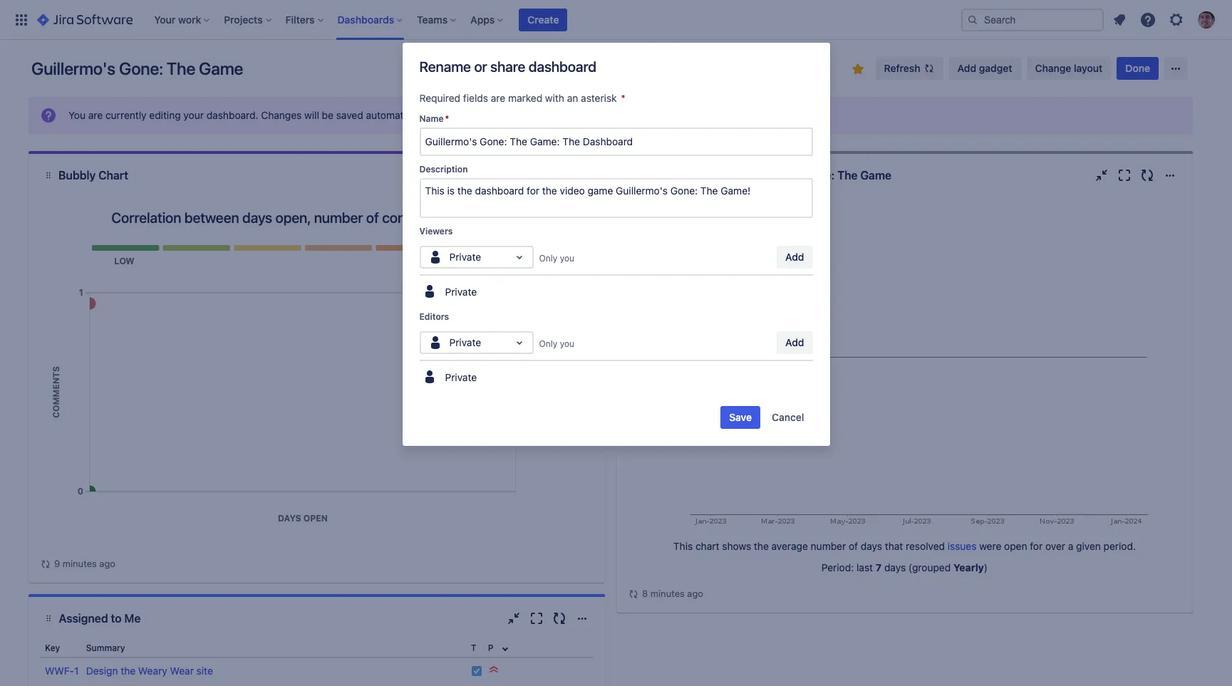 Task type: locate. For each thing, give the bounding box(es) containing it.
assigned
[[59, 612, 108, 625]]

guillermo's
[[31, 58, 115, 78], [740, 169, 800, 182]]

given
[[1076, 540, 1101, 552]]

only right open image
[[539, 253, 558, 264]]

only you right open icon
[[539, 339, 575, 349]]

refresh assigned to me image
[[551, 610, 568, 627]]

1 vertical spatial gone:
[[803, 169, 835, 182]]

the right the shows
[[754, 540, 769, 552]]

search image
[[967, 14, 979, 25]]

0 horizontal spatial ago
[[99, 558, 115, 569]]

number up period:
[[811, 540, 846, 552]]

you right open icon
[[560, 339, 575, 349]]

design the weary wear site
[[86, 665, 213, 677]]

1 vertical spatial add button
[[777, 331, 813, 354]]

bubbly chart region
[[40, 197, 594, 572]]

number
[[314, 210, 363, 226], [811, 540, 846, 552]]

number inside resolution time: guillermo's gone: the game region
[[811, 540, 846, 552]]

0 vertical spatial add button
[[777, 246, 813, 269]]

cancel
[[772, 411, 804, 423]]

1 only from the top
[[539, 253, 558, 264]]

1 vertical spatial ago
[[687, 588, 703, 599]]

None field
[[421, 129, 811, 155]]

add for viewers
[[785, 251, 804, 263]]

ago inside resolution time: guillermo's gone: the game region
[[687, 588, 703, 599]]

design the weary wear site link
[[86, 665, 213, 677]]

* right name
[[445, 113, 449, 124]]

0 vertical spatial the
[[754, 540, 769, 552]]

period:
[[822, 562, 854, 574]]

only you for viewers
[[539, 253, 575, 264]]

you right open image
[[560, 253, 575, 264]]

shows
[[722, 540, 751, 552]]

wear
[[170, 665, 194, 677]]

1 vertical spatial you
[[560, 339, 575, 349]]

jira software image
[[37, 11, 133, 28], [37, 11, 133, 28]]

0 horizontal spatial days
[[242, 210, 272, 226]]

summary
[[86, 643, 125, 654]]

0 vertical spatial ago
[[99, 558, 115, 569]]

0 vertical spatial of
[[366, 210, 379, 226]]

name *
[[419, 113, 449, 124]]

of left 'comments,'
[[366, 210, 379, 226]]

9
[[54, 558, 60, 569]]

9 minutes ago
[[54, 558, 115, 569]]

2 you from the top
[[560, 339, 575, 349]]

minutes right 8
[[651, 588, 685, 599]]

only for viewers
[[539, 253, 558, 264]]

editors
[[419, 311, 449, 322]]

2 only you from the top
[[539, 339, 575, 349]]

minimize resolution time: guillermo's gone: the game image
[[1093, 167, 1110, 184]]

the
[[167, 58, 195, 78], [837, 169, 858, 182]]

days right "7"
[[884, 562, 906, 574]]

2 only from the top
[[539, 339, 558, 349]]

private up editors
[[445, 286, 477, 298]]

days up last
[[861, 540, 882, 552]]

average
[[772, 540, 808, 552]]

1 only you from the top
[[539, 253, 575, 264]]

0 vertical spatial number
[[314, 210, 363, 226]]

0 vertical spatial you
[[560, 253, 575, 264]]

0 vertical spatial only you
[[539, 253, 575, 264]]

1 vertical spatial only you
[[539, 339, 575, 349]]

0 vertical spatial days
[[242, 210, 272, 226]]

chart
[[696, 540, 720, 552]]

the inside region
[[754, 540, 769, 552]]

are right fields
[[491, 92, 505, 104]]

dashboard.
[[206, 109, 258, 121]]

bubbly chart
[[58, 169, 128, 182]]

period.
[[1104, 540, 1136, 552]]

ago inside bubbly chart region
[[99, 558, 115, 569]]

done link
[[1117, 57, 1159, 80]]

0 horizontal spatial the
[[121, 665, 136, 677]]

private
[[449, 251, 481, 263], [445, 286, 477, 298], [449, 336, 481, 349], [445, 372, 477, 384]]

maximize resolution time: guillermo's gone: the game image
[[1116, 167, 1133, 184]]

1 horizontal spatial ago
[[687, 588, 703, 599]]

1 vertical spatial of
[[849, 540, 858, 552]]

minimize bubbly chart image
[[505, 167, 522, 184]]

1 horizontal spatial are
[[491, 92, 505, 104]]

task image
[[471, 666, 482, 677]]

an arrow curved in a circular way on the button that refreshes the dashboard image
[[628, 588, 639, 600]]

only
[[539, 253, 558, 264], [539, 339, 558, 349]]

resolved
[[906, 540, 945, 552]]

undefined generated chart image image
[[656, 197, 1154, 529]]

add button
[[777, 246, 813, 269], [777, 331, 813, 354]]

name
[[419, 113, 444, 124]]

done
[[1126, 62, 1150, 74]]

1 horizontal spatial number
[[811, 540, 846, 552]]

1 vertical spatial *
[[445, 113, 449, 124]]

0 vertical spatial the
[[167, 58, 195, 78]]

minutes
[[63, 558, 97, 569], [651, 588, 685, 599]]

add
[[958, 62, 977, 74], [785, 251, 804, 263], [785, 336, 804, 349]]

open,
[[275, 210, 311, 226]]

days inside bubbly chart region
[[242, 210, 272, 226]]

1 horizontal spatial of
[[849, 540, 858, 552]]

0 horizontal spatial minutes
[[63, 558, 97, 569]]

only right open icon
[[539, 339, 558, 349]]

ago right 9
[[99, 558, 115, 569]]

number inside bubbly chart region
[[314, 210, 363, 226]]

add button for viewers
[[777, 246, 813, 269]]

0 horizontal spatial guillermo's
[[31, 58, 115, 78]]

1 horizontal spatial the
[[837, 169, 858, 182]]

this chart shows the average number of days that resolved issues were open for over a given period.
[[673, 540, 1136, 552]]

1 horizontal spatial days
[[861, 540, 882, 552]]

only you right open image
[[539, 253, 575, 264]]

refresh button
[[876, 57, 943, 80]]

guillermo's right time:
[[740, 169, 800, 182]]

0 vertical spatial only
[[539, 253, 558, 264]]

2 add button from the top
[[777, 331, 813, 354]]

0 vertical spatial *
[[621, 92, 626, 104]]

will
[[304, 109, 319, 121]]

ago
[[99, 558, 115, 569], [687, 588, 703, 599]]

1 vertical spatial add
[[785, 251, 804, 263]]

1 vertical spatial the
[[837, 169, 858, 182]]

1 horizontal spatial gone:
[[803, 169, 835, 182]]

1 vertical spatial the
[[121, 665, 136, 677]]

0 horizontal spatial number
[[314, 210, 363, 226]]

are right you
[[88, 109, 103, 121]]

fields
[[463, 92, 488, 104]]

participants
[[483, 210, 558, 226]]

open
[[1004, 540, 1027, 552]]

* right asterisk
[[621, 92, 626, 104]]

1 vertical spatial guillermo's
[[740, 169, 800, 182]]

Search field
[[961, 8, 1104, 31]]

guillermo's up you
[[31, 58, 115, 78]]

minutes inside bubbly chart region
[[63, 558, 97, 569]]

your
[[183, 109, 204, 121]]

currently
[[105, 109, 147, 121]]

days left open,
[[242, 210, 272, 226]]

days
[[242, 210, 272, 226], [861, 540, 882, 552], [884, 562, 906, 574]]

for
[[1030, 540, 1043, 552]]

1 horizontal spatial *
[[621, 92, 626, 104]]

2 vertical spatial add
[[785, 336, 804, 349]]

8
[[642, 588, 648, 599]]

0 horizontal spatial of
[[366, 210, 379, 226]]

1 vertical spatial minutes
[[651, 588, 685, 599]]

share
[[490, 58, 525, 75]]

changes
[[261, 109, 302, 121]]

1 add button from the top
[[777, 246, 813, 269]]

minutes inside resolution time: guillermo's gone: the game region
[[651, 588, 685, 599]]

1 horizontal spatial the
[[754, 540, 769, 552]]

primary element
[[9, 0, 961, 40]]

the left weary
[[121, 665, 136, 677]]

automatically.
[[366, 109, 429, 121]]

wwf-
[[45, 665, 74, 677]]

design
[[86, 665, 118, 677]]

the
[[754, 540, 769, 552], [121, 665, 136, 677]]

resolution time: guillermo's gone: the game region
[[628, 197, 1182, 602]]

site
[[196, 665, 213, 677]]

1 horizontal spatial guillermo's
[[740, 169, 800, 182]]

0 horizontal spatial game
[[199, 58, 243, 78]]

1 you from the top
[[560, 253, 575, 264]]

number right open,
[[314, 210, 363, 226]]

0 horizontal spatial are
[[88, 109, 103, 121]]

save
[[729, 411, 752, 423]]

2 vertical spatial days
[[884, 562, 906, 574]]

ago down chart
[[687, 588, 703, 599]]

to
[[111, 612, 122, 625]]

1 vertical spatial number
[[811, 540, 846, 552]]

you
[[68, 109, 86, 121]]

1 vertical spatial days
[[861, 540, 882, 552]]

you
[[560, 253, 575, 264], [560, 339, 575, 349]]

0 vertical spatial add
[[958, 62, 977, 74]]

only you for editors
[[539, 339, 575, 349]]

0 vertical spatial minutes
[[63, 558, 97, 569]]

maximize assigned to me image
[[528, 610, 545, 627]]

1 vertical spatial game
[[861, 169, 892, 182]]

minutes right 9
[[63, 558, 97, 569]]

private down editors
[[445, 372, 477, 384]]

last
[[857, 562, 873, 574]]

period: last 7 days (grouped yearly )
[[822, 562, 988, 574]]

you for editors
[[560, 339, 575, 349]]

of up last
[[849, 540, 858, 552]]

1 horizontal spatial minutes
[[651, 588, 685, 599]]

weary
[[138, 665, 167, 677]]

you are currently editing your dashboard. changes will be saved automatically.
[[68, 109, 429, 121]]

1 vertical spatial only
[[539, 339, 558, 349]]

ago for bubbly
[[99, 558, 115, 569]]

0 vertical spatial gone:
[[119, 58, 163, 78]]

of
[[366, 210, 379, 226], [849, 540, 858, 552]]

only you
[[539, 253, 575, 264], [539, 339, 575, 349]]



Task type: describe. For each thing, give the bounding box(es) containing it.
0 vertical spatial guillermo's
[[31, 58, 115, 78]]

0 horizontal spatial gone:
[[119, 58, 163, 78]]

highest image
[[488, 664, 499, 676]]

correlation
[[111, 210, 181, 226]]

wwf-1 link
[[45, 665, 79, 677]]

comments,
[[382, 210, 453, 226]]

be
[[322, 109, 334, 121]]

required fields are marked with an asterisk *
[[419, 92, 626, 104]]

maximize bubbly chart image
[[528, 167, 545, 184]]

key
[[45, 643, 60, 654]]

cancel button
[[763, 406, 813, 429]]

rename
[[419, 58, 471, 75]]

over
[[1046, 540, 1066, 552]]

t
[[471, 643, 476, 654]]

1 horizontal spatial game
[[861, 169, 892, 182]]

between
[[184, 210, 239, 226]]

add inside button
[[958, 62, 977, 74]]

resolution
[[648, 169, 704, 182]]

refresh
[[884, 62, 921, 74]]

description
[[419, 164, 468, 175]]

create banner
[[0, 0, 1232, 40]]

chart
[[98, 169, 128, 182]]

add gadget
[[958, 62, 1012, 74]]

resolution time: guillermo's gone: the game
[[648, 169, 892, 182]]

open image
[[511, 334, 528, 351]]

rename or share dashboard
[[419, 58, 596, 75]]

refresh resolution time: guillermo's gone: the game image
[[1139, 167, 1156, 184]]

2 horizontal spatial days
[[884, 562, 906, 574]]

dashboard
[[529, 58, 596, 75]]

yearly
[[954, 562, 984, 574]]

asterisk
[[581, 92, 617, 104]]

assigned to me
[[59, 612, 141, 625]]

(grouped
[[909, 562, 951, 574]]

that
[[885, 540, 903, 552]]

0 horizontal spatial the
[[167, 58, 195, 78]]

with
[[545, 92, 564, 104]]

editing
[[149, 109, 181, 121]]

add button for editors
[[777, 331, 813, 354]]

me
[[124, 612, 141, 625]]

time:
[[707, 169, 737, 182]]

Editors text field
[[427, 336, 429, 350]]

ago for resolution
[[687, 588, 703, 599]]

add gadget button
[[949, 57, 1021, 80]]

1
[[74, 665, 79, 677]]

refresh bubbly chart image
[[551, 167, 568, 184]]

7
[[876, 562, 882, 574]]

a
[[1068, 540, 1074, 552]]

were
[[979, 540, 1002, 552]]

save button
[[721, 406, 761, 429]]

refresh image
[[923, 63, 935, 74]]

1 vertical spatial are
[[88, 109, 103, 121]]

p
[[488, 643, 494, 654]]

or
[[474, 58, 487, 75]]

viewers
[[419, 226, 453, 237]]

0 vertical spatial are
[[491, 92, 505, 104]]

create
[[528, 13, 559, 25]]

minimize assigned to me image
[[505, 610, 522, 627]]

this
[[673, 540, 693, 552]]

saved
[[336, 109, 363, 121]]

an arrow curved in a circular way on the button that refreshes the dashboard image
[[40, 558, 51, 570]]

private right the 'editors' text field
[[449, 336, 481, 349]]

of inside resolution time: guillermo's gone: the game region
[[849, 540, 858, 552]]

open image
[[511, 249, 528, 266]]

gadget
[[979, 62, 1012, 74]]

add for editors
[[785, 336, 804, 349]]

you for viewers
[[560, 253, 575, 264]]

of inside bubbly chart region
[[366, 210, 379, 226]]

0 vertical spatial game
[[199, 58, 243, 78]]

private right viewers text box
[[449, 251, 481, 263]]

star guillermo's gone: the game image
[[849, 61, 866, 78]]

required
[[419, 92, 461, 104]]

Viewers text field
[[427, 250, 429, 264]]

)
[[984, 562, 988, 574]]

8 minutes ago
[[642, 588, 703, 599]]

issues link
[[948, 540, 977, 552]]

an
[[567, 92, 578, 104]]

create button
[[519, 8, 568, 31]]

guillermo's gone: the game
[[31, 58, 243, 78]]

minutes for bubbly
[[63, 558, 97, 569]]

marked
[[508, 92, 543, 104]]

0 horizontal spatial *
[[445, 113, 449, 124]]

bubbly
[[58, 169, 96, 182]]

correlation between days open, number of comments, and participants
[[111, 210, 558, 226]]

only for editors
[[539, 339, 558, 349]]

issues
[[948, 540, 977, 552]]

minutes for resolution
[[651, 588, 685, 599]]

Description text field
[[419, 178, 813, 218]]

wwf-1
[[45, 665, 79, 677]]

and
[[456, 210, 480, 226]]



Task type: vqa. For each thing, say whether or not it's contained in the screenshot.
Projects dropdown button
no



